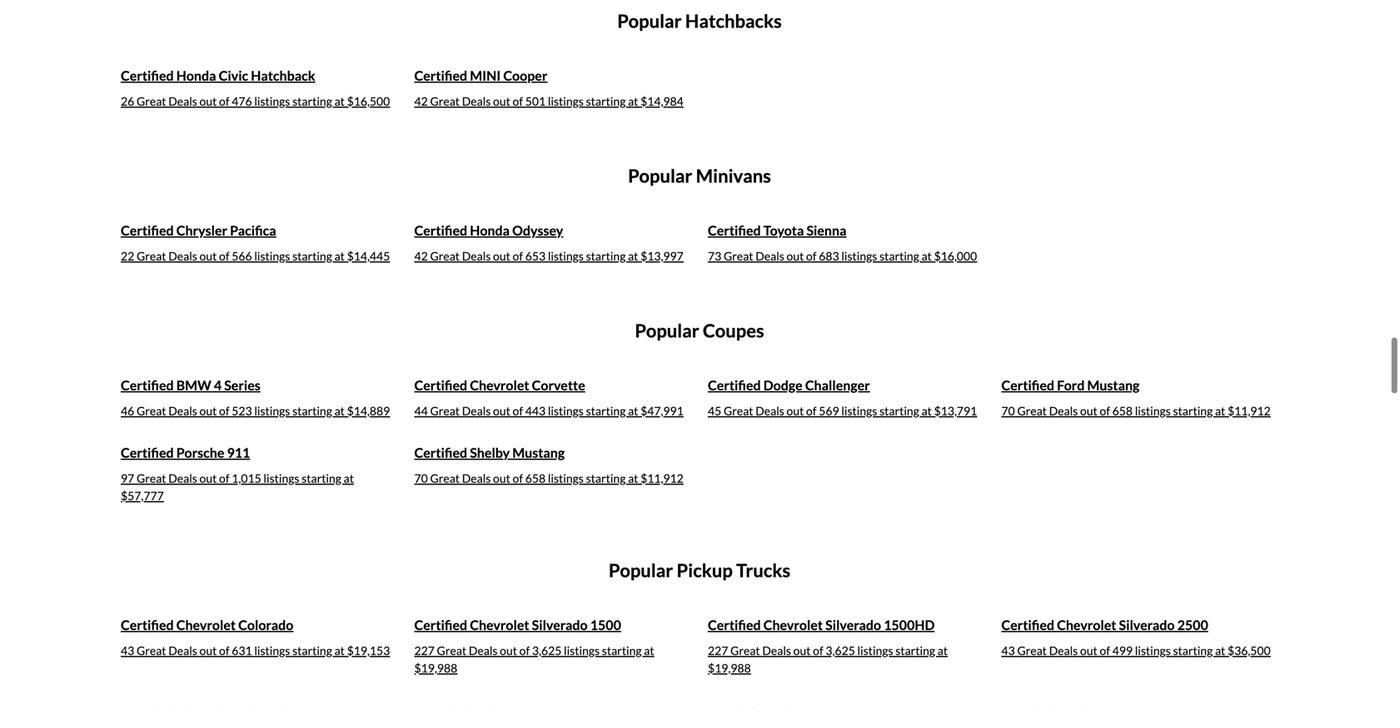 Task type: describe. For each thing, give the bounding box(es) containing it.
honda for civic
[[176, 67, 216, 84]]

43 for certified chevrolet silverado 2500
[[1002, 644, 1015, 658]]

chevrolet for certified chevrolet colorado
[[176, 617, 236, 633]]

popular hatchbacks
[[617, 10, 782, 32]]

certified toyota sienna
[[708, 222, 847, 239]]

deals for certified mini cooper
[[462, 94, 491, 108]]

shelby
[[470, 445, 510, 461]]

at for certified porsche 911
[[344, 471, 354, 486]]

listings for certified chrysler pacifica
[[254, 249, 290, 263]]

46 great deals out of 523 listings starting at $14,889
[[121, 404, 390, 418]]

certified chevrolet silverado 2500
[[1002, 617, 1209, 633]]

silverado for 2500
[[1119, 617, 1175, 633]]

70 great deals out of 658 listings starting at $11,912 for certified ford mustang
[[1002, 404, 1271, 418]]

at for certified chevrolet silverado 1500
[[644, 644, 654, 658]]

certified ford mustang
[[1002, 377, 1140, 393]]

certified for certified honda civic hatchback
[[121, 67, 174, 84]]

$19,988 for certified chevrolet silverado 1500hd
[[708, 661, 751, 675]]

starting for certified honda civic hatchback
[[292, 94, 332, 108]]

deals for certified chevrolet corvette
[[462, 404, 491, 418]]

coupes
[[703, 320, 764, 341]]

civic
[[219, 67, 248, 84]]

227 for certified chevrolet silverado 1500hd
[[708, 644, 728, 658]]

listings for certified ford mustang
[[1135, 404, 1171, 418]]

starting for certified chevrolet colorado
[[292, 644, 332, 658]]

hatchback
[[251, 67, 315, 84]]

at for certified shelby mustang
[[628, 471, 638, 486]]

499
[[1113, 644, 1133, 658]]

starting for certified bmw 4 series
[[292, 404, 332, 418]]

at for certified bmw 4 series
[[335, 404, 345, 418]]

starting for certified shelby mustang
[[586, 471, 626, 486]]

great for certified bmw 4 series
[[137, 404, 166, 418]]

476
[[232, 94, 252, 108]]

of for certified chevrolet silverado 1500
[[520, 644, 530, 658]]

at for certified toyota sienna
[[922, 249, 932, 263]]

$16,500
[[347, 94, 390, 108]]

out for certified toyota sienna
[[787, 249, 804, 263]]

42 great deals out of 501 listings starting at $14,984
[[414, 94, 684, 108]]

starting for certified chrysler pacifica
[[292, 249, 332, 263]]

challenger
[[805, 377, 870, 393]]

certified shelby mustang
[[414, 445, 565, 461]]

great for certified mini cooper
[[430, 94, 460, 108]]

great for certified porsche 911
[[137, 471, 166, 486]]

22 great deals out of 566 listings starting at $14,445
[[121, 249, 390, 263]]

minivans
[[696, 165, 771, 186]]

26
[[121, 94, 134, 108]]

of for certified honda civic hatchback
[[219, 94, 230, 108]]

chevrolet for certified chevrolet corvette
[[470, 377, 529, 393]]

mini
[[470, 67, 501, 84]]

certified for certified shelby mustang
[[414, 445, 467, 461]]

out for certified chevrolet corvette
[[493, 404, 511, 418]]

chrysler
[[176, 222, 227, 239]]

dodge
[[764, 377, 803, 393]]

certified chevrolet silverado 1500hd
[[708, 617, 935, 633]]

starting for certified chevrolet silverado 1500hd
[[896, 644, 936, 658]]

starting for certified toyota sienna
[[880, 249, 920, 263]]

out for certified dodge challenger
[[787, 404, 804, 418]]

certified porsche 911
[[121, 445, 250, 461]]

sienna
[[807, 222, 847, 239]]

great for certified honda odyssey
[[430, 249, 460, 263]]

certified chevrolet colorado
[[121, 617, 293, 633]]

certified for certified chrysler pacifica
[[121, 222, 174, 239]]

certified chevrolet silverado 1500
[[414, 617, 621, 633]]

listings for certified honda civic hatchback
[[254, 94, 290, 108]]

out for certified chrysler pacifica
[[200, 249, 217, 263]]

certified for certified porsche 911
[[121, 445, 174, 461]]

of for certified porsche 911
[[219, 471, 230, 486]]

out for certified bmw 4 series
[[200, 404, 217, 418]]

out for certified shelby mustang
[[493, 471, 511, 486]]

colorado
[[238, 617, 293, 633]]

of for certified chevrolet silverado 2500
[[1100, 644, 1110, 658]]

deals for certified porsche 911
[[168, 471, 197, 486]]

out for certified mini cooper
[[493, 94, 511, 108]]

popular pickup trucks
[[609, 560, 791, 581]]

out for certified chevrolet silverado 1500hd
[[794, 644, 811, 658]]

523
[[232, 404, 252, 418]]

out for certified chevrolet silverado 2500
[[1080, 644, 1098, 658]]

at for certified chevrolet corvette
[[628, 404, 638, 418]]

certified for certified ford mustang
[[1002, 377, 1055, 393]]

of for certified bmw 4 series
[[219, 404, 230, 418]]

porsche
[[176, 445, 224, 461]]

hatchbacks
[[685, 10, 782, 32]]

683
[[819, 249, 839, 263]]

73
[[708, 249, 722, 263]]

at for certified chevrolet silverado 1500hd
[[938, 644, 948, 658]]

42 great deals out of 653 listings starting at $13,997
[[414, 249, 684, 263]]

silverado for 1500hd
[[826, 617, 881, 633]]

22
[[121, 249, 134, 263]]

starting for certified chevrolet silverado 2500
[[1173, 644, 1213, 658]]

at for certified chevrolet silverado 2500
[[1215, 644, 1226, 658]]

501
[[525, 94, 546, 108]]

deals for certified chevrolet silverado 2500
[[1049, 644, 1078, 658]]

starting for certified dodge challenger
[[880, 404, 920, 418]]

at for certified honda odyssey
[[628, 249, 638, 263]]

cooper
[[503, 67, 548, 84]]

70 for certified shelby mustang
[[414, 471, 428, 486]]

corvette
[[532, 377, 585, 393]]

1500hd
[[884, 617, 935, 633]]

certified for certified chevrolet colorado
[[121, 617, 174, 633]]

great for certified chevrolet colorado
[[137, 644, 166, 658]]

$57,777
[[121, 489, 164, 503]]

569
[[819, 404, 839, 418]]

1,015
[[232, 471, 261, 486]]

at for certified honda civic hatchback
[[335, 94, 345, 108]]

listings for certified chevrolet colorado
[[254, 644, 290, 658]]

deals for certified chevrolet colorado
[[168, 644, 197, 658]]

1500
[[590, 617, 621, 633]]

starting for certified mini cooper
[[586, 94, 626, 108]]

toyota
[[764, 222, 804, 239]]

$36,500
[[1228, 644, 1271, 658]]

227 great deals out of 3,625 listings starting at $19,988 for 1500
[[414, 644, 654, 675]]

$13,791
[[934, 404, 977, 418]]



Task type: vqa. For each thing, say whether or not it's contained in the screenshot.
bottommost MUSTANG
yes



Task type: locate. For each thing, give the bounding box(es) containing it.
1 horizontal spatial 227 great deals out of 3,625 listings starting at $19,988
[[708, 644, 948, 675]]

0 horizontal spatial honda
[[176, 67, 216, 84]]

44 great deals out of 443 listings starting at $47,991
[[414, 404, 684, 418]]

great down certified shelby mustang
[[430, 471, 460, 486]]

2 42 from the top
[[414, 249, 428, 263]]

deals down 'certified toyota sienna'
[[756, 249, 785, 263]]

pickup
[[677, 560, 733, 581]]

certified bmw 4 series
[[121, 377, 261, 393]]

of down certified ford mustang
[[1100, 404, 1110, 418]]

1 horizontal spatial 70 great deals out of 658 listings starting at $11,912
[[1002, 404, 1271, 418]]

certified for certified dodge challenger
[[708, 377, 761, 393]]

silverado left 1500 on the bottom
[[532, 617, 588, 633]]

listings for certified chevrolet corvette
[[548, 404, 584, 418]]

popular for popular minivans
[[628, 165, 693, 186]]

certified mini cooper
[[414, 67, 548, 84]]

certified for certified honda odyssey
[[414, 222, 467, 239]]

great down certified ford mustang
[[1017, 404, 1047, 418]]

of for certified shelby mustang
[[513, 471, 523, 486]]

popular for popular coupes
[[635, 320, 700, 341]]

deals
[[168, 94, 197, 108], [462, 94, 491, 108], [168, 249, 197, 263], [462, 249, 491, 263], [756, 249, 785, 263], [168, 404, 197, 418], [462, 404, 491, 418], [756, 404, 785, 418], [1049, 404, 1078, 418], [168, 471, 197, 486], [462, 471, 491, 486], [168, 644, 197, 658], [469, 644, 498, 658], [763, 644, 791, 658], [1049, 644, 1078, 658]]

listings for certified shelby mustang
[[548, 471, 584, 486]]

1 42 from the top
[[414, 94, 428, 108]]

out down "toyota"
[[787, 249, 804, 263]]

3,625
[[532, 644, 562, 658], [826, 644, 855, 658]]

of down certified shelby mustang
[[513, 471, 523, 486]]

out inside "97 great deals out of 1,015 listings starting at $57,777"
[[200, 471, 217, 486]]

great right 45
[[724, 404, 753, 418]]

of for certified mini cooper
[[513, 94, 523, 108]]

listings for certified dodge challenger
[[842, 404, 877, 418]]

0 vertical spatial 70
[[1002, 404, 1015, 418]]

popular left minivans
[[628, 165, 693, 186]]

mustang down "443"
[[513, 445, 565, 461]]

of inside "97 great deals out of 1,015 listings starting at $57,777"
[[219, 471, 230, 486]]

great right the 22
[[137, 249, 166, 263]]

deals down certified mini cooper
[[462, 94, 491, 108]]

out for certified honda civic hatchback
[[200, 94, 217, 108]]

0 horizontal spatial 43
[[121, 644, 134, 658]]

of for certified toyota sienna
[[806, 249, 817, 263]]

4
[[214, 377, 222, 393]]

out for certified honda odyssey
[[493, 249, 511, 263]]

1 vertical spatial honda
[[470, 222, 510, 239]]

great inside "97 great deals out of 1,015 listings starting at $57,777"
[[137, 471, 166, 486]]

70 great deals out of 658 listings starting at $11,912 for certified shelby mustang
[[414, 471, 684, 486]]

$11,912
[[1228, 404, 1271, 418], [641, 471, 684, 486]]

1 vertical spatial 70
[[414, 471, 428, 486]]

starting inside "97 great deals out of 1,015 listings starting at $57,777"
[[302, 471, 342, 486]]

70 down 44
[[414, 471, 428, 486]]

certified honda civic hatchback
[[121, 67, 315, 84]]

certified for certified chevrolet corvette
[[414, 377, 467, 393]]

deals down the dodge
[[756, 404, 785, 418]]

653
[[525, 249, 546, 263]]

great for certified toyota sienna
[[724, 249, 753, 263]]

43 great deals out of 631 listings starting at $19,153
[[121, 644, 390, 658]]

chevrolet for certified chevrolet silverado 2500
[[1057, 617, 1117, 633]]

1 vertical spatial 658
[[525, 471, 546, 486]]

0 vertical spatial 42
[[414, 94, 428, 108]]

44
[[414, 404, 428, 418]]

70 great deals out of 658 listings starting at $11,912 down the shelby
[[414, 471, 684, 486]]

listings for certified toyota sienna
[[842, 249, 877, 263]]

deals down certified porsche 911
[[168, 471, 197, 486]]

1 silverado from the left
[[532, 617, 588, 633]]

0 vertical spatial 658
[[1113, 404, 1133, 418]]

70
[[1002, 404, 1015, 418], [414, 471, 428, 486]]

1 3,625 from the left
[[532, 644, 562, 658]]

227 great deals out of 3,625 listings starting at $19,988
[[414, 644, 654, 675], [708, 644, 948, 675]]

out
[[200, 94, 217, 108], [493, 94, 511, 108], [200, 249, 217, 263], [493, 249, 511, 263], [787, 249, 804, 263], [200, 404, 217, 418], [493, 404, 511, 418], [787, 404, 804, 418], [1080, 404, 1098, 418], [200, 471, 217, 486], [493, 471, 511, 486], [200, 644, 217, 658], [500, 644, 517, 658], [794, 644, 811, 658], [1080, 644, 1098, 658]]

70 for certified ford mustang
[[1002, 404, 1015, 418]]

of left 683
[[806, 249, 817, 263]]

ford
[[1057, 377, 1085, 393]]

of for certified chevrolet silverado 1500hd
[[813, 644, 824, 658]]

listings for certified mini cooper
[[548, 94, 584, 108]]

0 vertical spatial $11,912
[[1228, 404, 1271, 418]]

popular
[[617, 10, 682, 32], [628, 165, 693, 186], [635, 320, 700, 341], [609, 560, 673, 581]]

chevrolet for certified chevrolet silverado 1500
[[470, 617, 529, 633]]

1 horizontal spatial $11,912
[[1228, 404, 1271, 418]]

great down certified honda odyssey on the left
[[430, 249, 460, 263]]

1 43 from the left
[[121, 644, 134, 658]]

70 right $13,791
[[1002, 404, 1015, 418]]

1 horizontal spatial 658
[[1113, 404, 1133, 418]]

great for certified dodge challenger
[[724, 404, 753, 418]]

566
[[232, 249, 252, 263]]

listings
[[254, 94, 290, 108], [548, 94, 584, 108], [254, 249, 290, 263], [548, 249, 584, 263], [842, 249, 877, 263], [254, 404, 290, 418], [548, 404, 584, 418], [842, 404, 877, 418], [1135, 404, 1171, 418], [264, 471, 299, 486], [548, 471, 584, 486], [254, 644, 290, 658], [564, 644, 600, 658], [858, 644, 893, 658], [1135, 644, 1171, 658]]

1 $19,988 from the left
[[414, 661, 457, 675]]

2 43 from the left
[[1002, 644, 1015, 658]]

0 vertical spatial mustang
[[1088, 377, 1140, 393]]

2 227 great deals out of 3,625 listings starting at $19,988 from the left
[[708, 644, 948, 675]]

of left 566
[[219, 249, 230, 263]]

certified for certified chevrolet silverado 1500hd
[[708, 617, 761, 633]]

great for certified honda civic hatchback
[[137, 94, 166, 108]]

2500
[[1178, 617, 1209, 633]]

great for certified chevrolet corvette
[[430, 404, 460, 418]]

listings inside "97 great deals out of 1,015 listings starting at $57,777"
[[264, 471, 299, 486]]

listings for certified honda odyssey
[[548, 249, 584, 263]]

of left 523
[[219, 404, 230, 418]]

2 3,625 from the left
[[826, 644, 855, 658]]

227 right the $19,153
[[414, 644, 435, 658]]

great down certified chevrolet silverado 1500hd
[[731, 644, 760, 658]]

out down certified chevrolet corvette
[[493, 404, 511, 418]]

43 great deals out of 499 listings starting at $36,500
[[1002, 644, 1271, 658]]

at
[[335, 94, 345, 108], [628, 94, 638, 108], [335, 249, 345, 263], [628, 249, 638, 263], [922, 249, 932, 263], [335, 404, 345, 418], [628, 404, 638, 418], [922, 404, 932, 418], [1215, 404, 1226, 418], [344, 471, 354, 486], [628, 471, 638, 486], [335, 644, 345, 658], [644, 644, 654, 658], [938, 644, 948, 658], [1215, 644, 1226, 658]]

97 great deals out of 1,015 listings starting at $57,777
[[121, 471, 354, 503]]

of left 476
[[219, 94, 230, 108]]

popular left coupes
[[635, 320, 700, 341]]

listings for certified chevrolet silverado 2500
[[1135, 644, 1171, 658]]

$11,912 for certified shelby mustang
[[641, 471, 684, 486]]

deals for certified honda odyssey
[[462, 249, 491, 263]]

deals inside "97 great deals out of 1,015 listings starting at $57,777"
[[168, 471, 197, 486]]

227 for certified chevrolet silverado 1500
[[414, 644, 435, 658]]

starting for certified porsche 911
[[302, 471, 342, 486]]

1 227 from the left
[[414, 644, 435, 658]]

97
[[121, 471, 134, 486]]

great down certified chevrolet colorado
[[137, 644, 166, 658]]

of down certified chevrolet silverado 1500hd
[[813, 644, 824, 658]]

out for certified porsche 911
[[200, 471, 217, 486]]

1 horizontal spatial silverado
[[826, 617, 881, 633]]

out down certified chevrolet colorado
[[200, 644, 217, 658]]

of left 653
[[513, 249, 523, 263]]

trucks
[[736, 560, 791, 581]]

0 horizontal spatial 227
[[414, 644, 435, 658]]

deals down certified honda civic hatchback
[[168, 94, 197, 108]]

silverado left 1500hd
[[826, 617, 881, 633]]

of left "443"
[[513, 404, 523, 418]]

$19,153
[[347, 644, 390, 658]]

deals down certified shelby mustang
[[462, 471, 491, 486]]

out for certified ford mustang
[[1080, 404, 1098, 418]]

out down certified honda odyssey on the left
[[493, 249, 511, 263]]

2 horizontal spatial silverado
[[1119, 617, 1175, 633]]

of for certified ford mustang
[[1100, 404, 1110, 418]]

443
[[525, 404, 546, 418]]

deals down certified ford mustang
[[1049, 404, 1078, 418]]

certified
[[121, 67, 174, 84], [414, 67, 467, 84], [121, 222, 174, 239], [414, 222, 467, 239], [708, 222, 761, 239], [121, 377, 174, 393], [414, 377, 467, 393], [708, 377, 761, 393], [1002, 377, 1055, 393], [121, 445, 174, 461], [414, 445, 467, 461], [121, 617, 174, 633], [414, 617, 467, 633], [708, 617, 761, 633], [1002, 617, 1055, 633]]

great for certified chevrolet silverado 1500hd
[[731, 644, 760, 658]]

2 227 from the left
[[708, 644, 728, 658]]

1 vertical spatial mustang
[[513, 445, 565, 461]]

$47,991
[[641, 404, 684, 418]]

3,625 down certified chevrolet silverado 1500hd
[[826, 644, 855, 658]]

certified for certified mini cooper
[[414, 67, 467, 84]]

0 horizontal spatial $11,912
[[641, 471, 684, 486]]

1 horizontal spatial 43
[[1002, 644, 1015, 658]]

1 vertical spatial 70 great deals out of 658 listings starting at $11,912
[[414, 471, 684, 486]]

45 great deals out of 569 listings starting at $13,791
[[708, 404, 977, 418]]

mustang
[[1088, 377, 1140, 393], [513, 445, 565, 461]]

at for certified chrysler pacifica
[[335, 249, 345, 263]]

series
[[224, 377, 261, 393]]

3,625 for 1500
[[532, 644, 562, 658]]

out down the porsche
[[200, 471, 217, 486]]

227
[[414, 644, 435, 658], [708, 644, 728, 658]]

3,625 for 1500hd
[[826, 644, 855, 658]]

0 horizontal spatial mustang
[[513, 445, 565, 461]]

of for certified honda odyssey
[[513, 249, 523, 263]]

3,625 down certified chevrolet silverado 1500
[[532, 644, 562, 658]]

1 horizontal spatial $19,988
[[708, 661, 751, 675]]

at for certified dodge challenger
[[922, 404, 932, 418]]

42
[[414, 94, 428, 108], [414, 249, 428, 263]]

73 great deals out of 683 listings starting at $16,000
[[708, 249, 977, 263]]

out down certified dodge challenger
[[787, 404, 804, 418]]

deals for certified toyota sienna
[[756, 249, 785, 263]]

certified honda odyssey
[[414, 222, 563, 239]]

0 vertical spatial honda
[[176, 67, 216, 84]]

1 horizontal spatial 3,625
[[826, 644, 855, 658]]

1 vertical spatial $11,912
[[641, 471, 684, 486]]

26 great deals out of 476 listings starting at $16,500
[[121, 94, 390, 108]]

0 horizontal spatial 3,625
[[532, 644, 562, 658]]

certified dodge challenger
[[708, 377, 870, 393]]

1 227 great deals out of 3,625 listings starting at $19,988 from the left
[[414, 644, 654, 675]]

great for certified chevrolet silverado 1500
[[437, 644, 467, 658]]

deals down certified honda odyssey on the left
[[462, 249, 491, 263]]

45
[[708, 404, 722, 418]]

631
[[232, 644, 252, 658]]

1 horizontal spatial honda
[[470, 222, 510, 239]]

of down certified chevrolet silverado 1500
[[520, 644, 530, 658]]

out down certified chevrolet silverado 2500
[[1080, 644, 1098, 658]]

chevrolet for certified chevrolet silverado 1500hd
[[764, 617, 823, 633]]

at inside "97 great deals out of 1,015 listings starting at $57,777"
[[344, 471, 354, 486]]

46
[[121, 404, 134, 418]]

out down chrysler
[[200, 249, 217, 263]]

deals down certified chevrolet silverado 2500
[[1049, 644, 1078, 658]]

honda
[[176, 67, 216, 84], [470, 222, 510, 239]]

2 silverado from the left
[[826, 617, 881, 633]]

42 right the $16,500
[[414, 94, 428, 108]]

of left 569
[[806, 404, 817, 418]]

of left 501
[[513, 94, 523, 108]]

great down certified mini cooper
[[430, 94, 460, 108]]

honda for odyssey
[[470, 222, 510, 239]]

227 great deals out of 3,625 listings starting at $19,988 down certified chevrolet silverado 1500
[[414, 644, 654, 675]]

deals down certified bmw 4 series at the bottom of the page
[[168, 404, 197, 418]]

pacifica
[[230, 222, 276, 239]]

certified for certified toyota sienna
[[708, 222, 761, 239]]

911
[[227, 445, 250, 461]]

deals for certified chevrolet silverado 1500
[[469, 644, 498, 658]]

$16,000
[[934, 249, 977, 263]]

at for certified ford mustang
[[1215, 404, 1226, 418]]

out for certified chevrolet silverado 1500
[[500, 644, 517, 658]]

chevrolet
[[470, 377, 529, 393], [176, 617, 236, 633], [470, 617, 529, 633], [764, 617, 823, 633], [1057, 617, 1117, 633]]

$14,889
[[347, 404, 390, 418]]

great right 73
[[724, 249, 753, 263]]

popular minivans
[[628, 165, 771, 186]]

mustang right ford
[[1088, 377, 1140, 393]]

70 great deals out of 658 listings starting at $11,912 down ford
[[1002, 404, 1271, 418]]

deals for certified shelby mustang
[[462, 471, 491, 486]]

out down mini
[[493, 94, 511, 108]]

deals down certified chevrolet colorado
[[168, 644, 197, 658]]

0 horizontal spatial 227 great deals out of 3,625 listings starting at $19,988
[[414, 644, 654, 675]]

great for certified ford mustang
[[1017, 404, 1047, 418]]

of for certified chevrolet colorado
[[219, 644, 230, 658]]

bmw
[[176, 377, 211, 393]]

1 horizontal spatial mustang
[[1088, 377, 1140, 393]]

starting for certified chevrolet silverado 1500
[[602, 644, 642, 658]]

0 horizontal spatial 70 great deals out of 658 listings starting at $11,912
[[414, 471, 684, 486]]

deals down certified chrysler pacifica
[[168, 249, 197, 263]]

227 great deals out of 3,625 listings starting at $19,988 down certified chevrolet silverado 1500hd
[[708, 644, 948, 675]]

great right 44
[[430, 404, 460, 418]]

70 great deals out of 658 listings starting at $11,912
[[1002, 404, 1271, 418], [414, 471, 684, 486]]

$13,997
[[641, 249, 684, 263]]

658 for certified ford mustang
[[1113, 404, 1133, 418]]

honda left the 'odyssey'
[[470, 222, 510, 239]]

great down certified chevrolet silverado 1500
[[437, 644, 467, 658]]

popular left pickup
[[609, 560, 673, 581]]

$11,912 for certified ford mustang
[[1228, 404, 1271, 418]]

$19,988
[[414, 661, 457, 675], [708, 661, 751, 675]]

1 vertical spatial 42
[[414, 249, 428, 263]]

$14,445
[[347, 249, 390, 263]]

certified chevrolet corvette
[[414, 377, 585, 393]]

deals down certified chevrolet silverado 1500
[[469, 644, 498, 658]]

658 down certified ford mustang
[[1113, 404, 1133, 418]]

42 for popular minivans
[[414, 249, 428, 263]]

out down 4
[[200, 404, 217, 418]]

2 $19,988 from the left
[[708, 661, 751, 675]]

listings for certified chevrolet silverado 1500hd
[[858, 644, 893, 658]]

1 horizontal spatial 227
[[708, 644, 728, 658]]

of for certified chevrolet corvette
[[513, 404, 523, 418]]

out down ford
[[1080, 404, 1098, 418]]

out down the shelby
[[493, 471, 511, 486]]

popular for popular hatchbacks
[[617, 10, 682, 32]]

out down certified chevrolet silverado 1500hd
[[794, 644, 811, 658]]

silverado
[[532, 617, 588, 633], [826, 617, 881, 633], [1119, 617, 1175, 633]]

out down certified chevrolet silverado 1500
[[500, 644, 517, 658]]

starting
[[292, 94, 332, 108], [586, 94, 626, 108], [292, 249, 332, 263], [586, 249, 626, 263], [880, 249, 920, 263], [292, 404, 332, 418], [586, 404, 626, 418], [880, 404, 920, 418], [1173, 404, 1213, 418], [302, 471, 342, 486], [586, 471, 626, 486], [292, 644, 332, 658], [602, 644, 642, 658], [896, 644, 936, 658], [1173, 644, 1213, 658]]

of left 631
[[219, 644, 230, 658]]

deals down certified chevrolet silverado 1500hd
[[763, 644, 791, 658]]

0 horizontal spatial 70
[[414, 471, 428, 486]]

listings for certified chevrolet silverado 1500
[[564, 644, 600, 658]]

great up $57,777
[[137, 471, 166, 486]]

out down certified honda civic hatchback
[[200, 94, 217, 108]]

658 for certified shelby mustang
[[525, 471, 546, 486]]

great for certified chevrolet silverado 2500
[[1017, 644, 1047, 658]]

658
[[1113, 404, 1133, 418], [525, 471, 546, 486]]

great for certified shelby mustang
[[430, 471, 460, 486]]

42 right $14,445
[[414, 249, 428, 263]]

great right 46
[[137, 404, 166, 418]]

of left 499
[[1100, 644, 1110, 658]]

silverado up the 43 great deals out of 499 listings starting at $36,500
[[1119, 617, 1175, 633]]

odyssey
[[512, 222, 563, 239]]

certified chrysler pacifica
[[121, 222, 276, 239]]

3 silverado from the left
[[1119, 617, 1175, 633]]

at for certified mini cooper
[[628, 94, 638, 108]]

popular up $14,984
[[617, 10, 682, 32]]

great
[[137, 94, 166, 108], [430, 94, 460, 108], [137, 249, 166, 263], [430, 249, 460, 263], [724, 249, 753, 263], [137, 404, 166, 418], [430, 404, 460, 418], [724, 404, 753, 418], [1017, 404, 1047, 418], [137, 471, 166, 486], [430, 471, 460, 486], [137, 644, 166, 658], [437, 644, 467, 658], [731, 644, 760, 658], [1017, 644, 1047, 658]]

starting for certified ford mustang
[[1173, 404, 1213, 418]]

honda left "civic"
[[176, 67, 216, 84]]

deals down certified chevrolet corvette
[[462, 404, 491, 418]]

deals for certified bmw 4 series
[[168, 404, 197, 418]]

great for certified chrysler pacifica
[[137, 249, 166, 263]]

great down certified chevrolet silverado 2500
[[1017, 644, 1047, 658]]

great right 26
[[137, 94, 166, 108]]

0 horizontal spatial silverado
[[532, 617, 588, 633]]

227 down pickup
[[708, 644, 728, 658]]

1 horizontal spatial 70
[[1002, 404, 1015, 418]]

0 horizontal spatial 658
[[525, 471, 546, 486]]

658 down certified shelby mustang
[[525, 471, 546, 486]]

starting for certified chevrolet corvette
[[586, 404, 626, 418]]

0 horizontal spatial $19,988
[[414, 661, 457, 675]]

deals for certified chevrolet silverado 1500hd
[[763, 644, 791, 658]]

0 vertical spatial 70 great deals out of 658 listings starting at $11,912
[[1002, 404, 1271, 418]]

popular coupes
[[635, 320, 764, 341]]

of for certified chrysler pacifica
[[219, 249, 230, 263]]

of left 1,015
[[219, 471, 230, 486]]

mustang for certified ford mustang
[[1088, 377, 1140, 393]]

$14,984
[[641, 94, 684, 108]]



